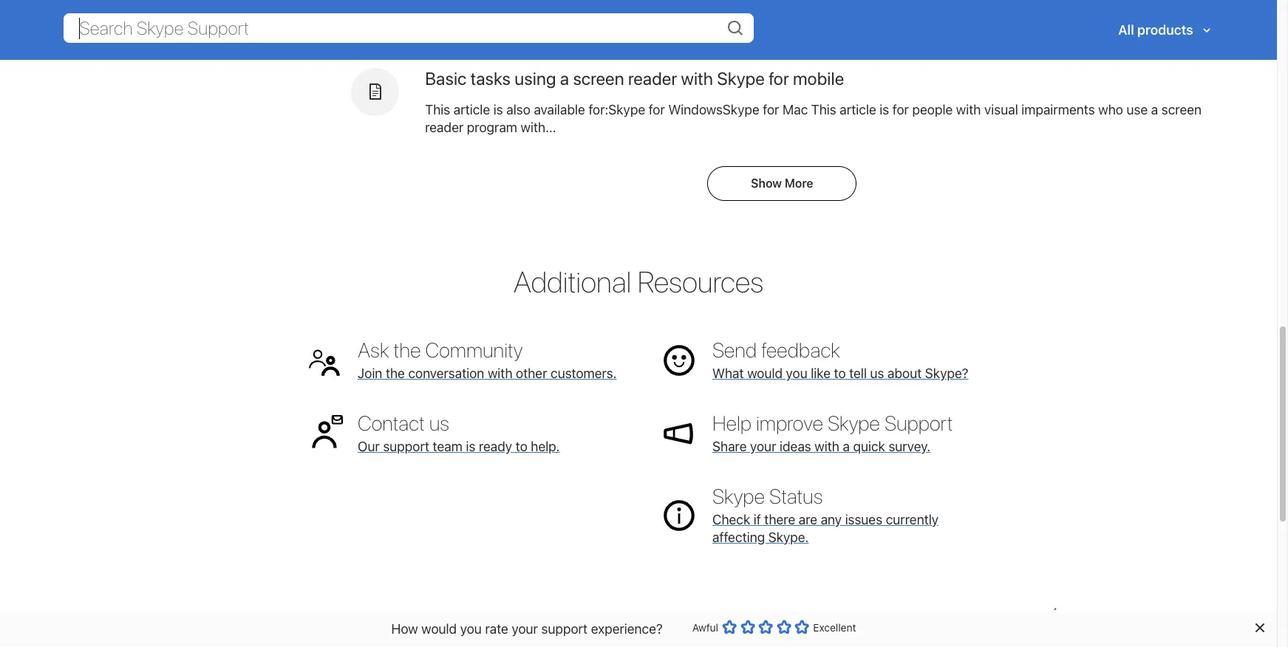 Task type: describe. For each thing, give the bounding box(es) containing it.
skype inside limited emergency calling skype is not a replacement for your telephone and has limited emergency calling capabilities depending on your country.
[[639, 628, 667, 639]]

2 horizontal spatial reader
[[628, 68, 677, 89]]

skype?
[[925, 366, 969, 381]]

show more
[[751, 177, 814, 190]]

share
[[713, 439, 747, 454]]

what
[[713, 366, 744, 381]]

additional resources
[[514, 264, 764, 299]]

use for this article is also available for:skype for windowsskype for mac this article is for people with visual impairments who use a screen reader program with...
[[1127, 102, 1148, 118]]

2 option from the left
[[740, 620, 755, 635]]

limited
[[1069, 610, 1105, 622]]

is inside limited emergency calling skype is not a replacement for your telephone and has limited emergency calling capabilities depending on your country.
[[670, 628, 678, 639]]

support inside contact us our support team is ready to help.
[[383, 439, 430, 454]]

team
[[433, 439, 463, 454]]

windowsskype for mac
[[669, 102, 760, 118]]

basic tasks using a screen reader with skype for mobile link
[[425, 68, 844, 89]]

skype inside help improve skype support share your ideas with a quick survey.
[[828, 411, 880, 435]]

your inside help improve skype support share your ideas with a quick survey.
[[750, 439, 777, 454]]

experience?
[[591, 621, 663, 637]]

ready
[[479, 439, 512, 454]]

mobile
[[793, 68, 844, 89]]

tell
[[850, 366, 867, 381]]

how
[[391, 621, 418, 637]]

has
[[874, 628, 891, 639]]

with inside 'ask the community join the conversation with other customers.'
[[488, 366, 513, 381]]

windowsskype for mobile
[[669, 4, 760, 20]]

resources
[[638, 264, 764, 299]]

1 horizontal spatial screen
[[573, 68, 624, 89]]

skype.
[[769, 530, 809, 545]]

feedback
[[762, 338, 841, 362]]

tasks
[[471, 68, 511, 89]]

1 option from the left
[[722, 620, 737, 635]]

telephone
[[805, 628, 852, 639]]

conversation
[[408, 366, 484, 381]]

on
[[1121, 628, 1132, 639]]

1 vertical spatial the
[[386, 366, 405, 381]]

with... for this article is also available for:skype for windowsskype for mac this article is for people with visual impairments who use a screen reader program with...
[[521, 120, 556, 136]]

additional
[[514, 264, 632, 299]]

join
[[358, 366, 382, 381]]

with inside this article is also available for:skype for windowsskype for mobile this article is for people with visual impairments who use a screen reader program with...
[[971, 4, 996, 20]]

available for this article is also available for:skype for windowsskype for mobile this article is for people with visual impairments who use a screen reader program with...
[[534, 4, 585, 20]]

this right mobile
[[826, 4, 851, 20]]

check
[[713, 512, 751, 528]]

capabilities
[[1014, 628, 1066, 639]]

your left telephone
[[782, 628, 803, 639]]

3 option from the left
[[759, 620, 773, 635]]

program for this article is also available for:skype for windowsskype for mobile this article is for people with visual impairments who use a screen reader program with...
[[511, 22, 561, 37]]

reader for this article is also available for:skype for windowsskype for mobile this article is for people with visual impairments who use a screen reader program with...
[[469, 22, 507, 37]]

this article is also available for:skype for windowsskype for mobile this article is for people with visual impairments who use a screen reader program with...
[[425, 4, 1173, 37]]

would inside send feedback what would you like to tell us about skype?
[[747, 366, 783, 381]]

mac
[[783, 102, 808, 118]]

impairments for this article is also available for:skype for windowsskype for mac this article is for people with visual impairments who use a screen reader program with...
[[1022, 102, 1095, 118]]

0 horizontal spatial you
[[460, 621, 482, 637]]

ask the community join the conversation with other customers.
[[358, 338, 617, 381]]

program for this article is also available for:skype for windowsskype for mac this article is for people with visual impairments who use a screen reader program with...
[[467, 120, 517, 136]]

like
[[811, 366, 831, 381]]

people for mac
[[913, 102, 953, 118]]

status
[[770, 484, 823, 508]]

visual for this article is also available for:skype for windowsskype for mac this article is for people with visual impairments who use a screen reader program with...
[[985, 102, 1019, 118]]

a inside this article is also available for:skype for windowsskype for mobile this article is for people with visual impairments who use a screen reader program with...
[[1166, 4, 1173, 20]]

depending
[[1069, 628, 1118, 639]]

with inside this article is also available for:skype for windowsskype for mac this article is for people with visual impairments who use a screen reader program with...
[[956, 102, 981, 118]]

use for this article is also available for:skype for windowsskype for mobile this article is for people with visual impairments who use a screen reader program with...
[[1141, 4, 1163, 20]]

help.
[[531, 439, 560, 454]]

us inside contact us our support team is ready to help.
[[429, 411, 449, 435]]

4 option from the left
[[777, 620, 792, 635]]

show
[[751, 177, 782, 190]]

0 horizontal spatial calling
[[981, 628, 1011, 639]]

if
[[754, 512, 761, 528]]

reader for this article is also available for:skype for windowsskype for mac this article is for people with visual impairments who use a screen reader program with...
[[425, 120, 464, 136]]

a inside this article is also available for:skype for windowsskype for mac this article is for people with visual impairments who use a screen reader program with...
[[1152, 102, 1159, 118]]

help
[[713, 411, 752, 435]]

not
[[680, 628, 695, 639]]

community
[[426, 338, 523, 362]]

contact
[[358, 411, 425, 435]]

your right rate
[[512, 621, 538, 637]]



Task type: locate. For each thing, give the bounding box(es) containing it.
for inside limited emergency calling skype is not a replacement for your telephone and has limited emergency calling capabilities depending on your country.
[[767, 628, 780, 639]]

1 horizontal spatial support
[[541, 621, 588, 637]]

is inside contact us our support team is ready to help.
[[466, 439, 476, 454]]

skype status check if there are any issues currently affecting skype.
[[713, 484, 939, 545]]

0 vertical spatial you
[[786, 366, 808, 381]]

customers.
[[551, 366, 617, 381]]

also up using
[[507, 4, 531, 20]]

country.
[[1158, 628, 1196, 639]]

us inside send feedback what would you like to tell us about skype?
[[871, 366, 885, 381]]

with...
[[564, 22, 600, 37], [521, 120, 556, 136]]

and
[[854, 628, 871, 639]]

people inside this article is also available for:skype for windowsskype for mobile this article is for people with visual impairments who use a screen reader program with...
[[927, 4, 968, 20]]

article
[[454, 4, 490, 20], [854, 4, 891, 20], [454, 102, 490, 118], [840, 102, 877, 118]]

1 vertical spatial calling
[[981, 628, 1011, 639]]

emergency right limited
[[927, 628, 979, 639]]

any
[[821, 512, 842, 528]]

1 vertical spatial available
[[534, 102, 585, 118]]

1 also from the top
[[507, 4, 531, 20]]

us up team
[[429, 411, 449, 435]]

0 vertical spatial windowsskype
[[669, 4, 760, 20]]

you inside send feedback what would you like to tell us about skype?
[[786, 366, 808, 381]]

you left rate
[[460, 621, 482, 637]]

1 vertical spatial us
[[429, 411, 449, 435]]

visual for this article is also available for:skype for windowsskype for mobile this article is for people with visual impairments who use a screen reader program with...
[[999, 4, 1033, 20]]

using
[[515, 68, 556, 89]]

there
[[765, 512, 796, 528]]

5 option from the left
[[795, 620, 810, 635]]

with... for this article is also available for:skype for windowsskype for mobile this article is for people with visual impairments who use a screen reader program with...
[[564, 22, 600, 37]]

quick
[[853, 439, 886, 454]]

to left help.
[[516, 439, 528, 454]]

with... up basic tasks using a screen reader with skype for mobile "link"
[[564, 22, 600, 37]]

who for this article is also available for:skype for windowsskype for mac this article is for people with visual impairments who use a screen reader program with...
[[1099, 102, 1124, 118]]

1 horizontal spatial emergency
[[1108, 610, 1162, 622]]

1 vertical spatial use
[[1127, 102, 1148, 118]]

ideas
[[780, 439, 812, 454]]

a inside help improve skype support share your ideas with a quick survey.
[[843, 439, 850, 454]]

0 vertical spatial who
[[1113, 4, 1138, 20]]

1 vertical spatial windowsskype
[[669, 102, 760, 118]]

screen
[[425, 22, 465, 37], [573, 68, 624, 89], [1162, 102, 1202, 118]]

1 horizontal spatial reader
[[469, 22, 507, 37]]

to left "tell"
[[834, 366, 846, 381]]

the
[[394, 338, 421, 362], [386, 366, 405, 381]]

program down tasks
[[467, 120, 517, 136]]

1 horizontal spatial calling
[[1164, 610, 1196, 622]]

calling
[[1164, 610, 1196, 622], [981, 628, 1011, 639]]

0 horizontal spatial reader
[[425, 120, 464, 136]]

ask
[[358, 338, 389, 362]]

basic
[[425, 68, 467, 89]]

article down mobile
[[840, 102, 877, 118]]

1 vertical spatial with...
[[521, 120, 556, 136]]

support
[[383, 439, 430, 454], [541, 621, 588, 637]]

1 vertical spatial people
[[913, 102, 953, 118]]

to inside contact us our support team is ready to help.
[[516, 439, 528, 454]]

visual
[[999, 4, 1033, 20], [985, 102, 1019, 118]]

the right "ask"
[[394, 338, 421, 362]]

for:skype up basic tasks using a screen reader with skype for mobile "link"
[[589, 4, 646, 20]]

with inside help improve skype support share your ideas with a quick survey.
[[815, 439, 840, 454]]

available for this article is also available for:skype for windowsskype for mac this article is for people with visual impairments who use a screen reader program with...
[[534, 102, 585, 118]]

1 vertical spatial for:skype
[[589, 102, 646, 118]]

2 vertical spatial reader
[[425, 120, 464, 136]]

0 vertical spatial emergency
[[1108, 610, 1162, 622]]

is
[[494, 4, 503, 20], [894, 4, 904, 20], [494, 102, 503, 118], [880, 102, 890, 118], [466, 439, 476, 454], [670, 628, 678, 639]]

use inside this article is also available for:skype for windowsskype for mac this article is for people with visual impairments who use a screen reader program with...
[[1127, 102, 1148, 118]]

screen for this article is also available for:skype for windowsskype for mobile this article is for people with visual impairments who use a screen reader program with...
[[425, 22, 465, 37]]

people
[[927, 4, 968, 20], [913, 102, 953, 118]]

also for this article is also available for:skype for windowsskype for mac this article is for people with visual impairments who use a screen reader program with...
[[507, 102, 531, 118]]

windowsskype inside this article is also available for:skype for windowsskype for mobile this article is for people with visual impairments who use a screen reader program with...
[[669, 4, 760, 20]]

who for this article is also available for:skype for windowsskype for mobile this article is for people with visual impairments who use a screen reader program with...
[[1113, 4, 1138, 20]]

1 vertical spatial reader
[[628, 68, 677, 89]]

for:skype for mac
[[589, 102, 646, 118]]

also down using
[[507, 102, 531, 118]]

2 available from the top
[[534, 102, 585, 118]]

skype inside skype status check if there are any issues currently affecting skype.
[[713, 484, 765, 508]]

screen for this article is also available for:skype for windowsskype for mac this article is for people with visual impairments who use a screen reader program with...
[[1162, 102, 1202, 118]]

1 vertical spatial program
[[467, 120, 517, 136]]

replacement
[[706, 628, 764, 639]]

people inside this article is also available for:skype for windowsskype for mac this article is for people with visual impairments who use a screen reader program with...
[[913, 102, 953, 118]]

who inside this article is also available for:skype for windowsskype for mac this article is for people with visual impairments who use a screen reader program with...
[[1099, 102, 1124, 118]]

0 horizontal spatial us
[[429, 411, 449, 435]]

1 horizontal spatial you
[[786, 366, 808, 381]]

basic tasks using a screen reader with skype for mobile
[[425, 68, 844, 89]]

for:skype inside this article is also available for:skype for windowsskype for mobile this article is for people with visual impairments who use a screen reader program with...
[[589, 4, 646, 20]]

reader inside this article is also available for:skype for windowsskype for mac this article is for people with visual impairments who use a screen reader program with...
[[425, 120, 464, 136]]

0 vertical spatial people
[[927, 4, 968, 20]]

for:skype for mobile
[[589, 4, 646, 20]]

the right join
[[386, 366, 405, 381]]

your left ideas
[[750, 439, 777, 454]]

skype
[[717, 68, 765, 89], [828, 411, 880, 435], [713, 484, 765, 508], [639, 628, 667, 639]]

excellent
[[813, 622, 856, 634]]

support down contact
[[383, 439, 430, 454]]

program inside this article is also available for:skype for windowsskype for mobile this article is for people with visual impairments who use a screen reader program with...
[[511, 22, 561, 37]]

0 vertical spatial the
[[394, 338, 421, 362]]

rate
[[485, 621, 509, 637]]

0 vertical spatial with...
[[564, 22, 600, 37]]

1 vertical spatial visual
[[985, 102, 1019, 118]]

how would you rate your support experience?
[[391, 621, 663, 637]]

also inside this article is also available for:skype for windowsskype for mobile this article is for people with visual impairments who use a screen reader program with...
[[507, 4, 531, 20]]

awful
[[692, 622, 719, 634]]

article right mobile
[[854, 4, 891, 20]]

windowsskype
[[669, 4, 760, 20], [669, 102, 760, 118]]

your
[[750, 439, 777, 454], [512, 621, 538, 637], [782, 628, 803, 639], [1135, 628, 1156, 639]]

0 vertical spatial calling
[[1164, 610, 1196, 622]]

1 vertical spatial impairments
[[1022, 102, 1095, 118]]

our
[[358, 439, 380, 454]]

0 horizontal spatial screen
[[425, 22, 465, 37]]

show more button
[[708, 167, 857, 201]]

1 horizontal spatial to
[[834, 366, 846, 381]]

this down basic
[[425, 102, 450, 118]]

available down using
[[534, 102, 585, 118]]

to
[[834, 366, 846, 381], [516, 439, 528, 454]]

impairments for this article is also available for:skype for windowsskype for mobile this article is for people with visual impairments who use a screen reader program with...
[[1036, 4, 1110, 20]]

0 vertical spatial impairments
[[1036, 4, 1110, 20]]

1 vertical spatial to
[[516, 439, 528, 454]]

survey.
[[889, 439, 931, 454]]

article up tasks
[[454, 4, 490, 20]]

this article is also available for:skype for windowsskype for mac this article is for people with visual impairments who use a screen reader program with...
[[425, 102, 1202, 136]]

issues
[[845, 512, 883, 528]]

1 vertical spatial emergency
[[927, 628, 979, 639]]

0 vertical spatial screen
[[425, 22, 465, 37]]

us right "tell"
[[871, 366, 885, 381]]

0 horizontal spatial with...
[[521, 120, 556, 136]]

currently
[[886, 512, 939, 528]]

0 vertical spatial for:skype
[[589, 4, 646, 20]]

about
[[888, 366, 922, 381]]

1 for:skype from the top
[[589, 4, 646, 20]]

impairments
[[1036, 4, 1110, 20], [1022, 102, 1095, 118]]

for:skype down basic tasks using a screen reader with skype for mobile "link"
[[589, 102, 646, 118]]

use
[[1141, 4, 1163, 20], [1127, 102, 1148, 118]]

0 horizontal spatial emergency
[[927, 628, 979, 639]]

help improve skype support share your ideas with a quick survey.
[[713, 411, 953, 454]]

how would you rate your support experience? list box
[[722, 617, 810, 643]]

this up basic
[[425, 4, 450, 20]]

1 vertical spatial would
[[422, 621, 457, 637]]

2 horizontal spatial screen
[[1162, 102, 1202, 118]]

0 vertical spatial would
[[747, 366, 783, 381]]

screen inside this article is also available for:skype for windowsskype for mac this article is for people with visual impairments who use a screen reader program with...
[[1162, 102, 1202, 118]]

us
[[871, 366, 885, 381], [429, 411, 449, 435]]

emergency
[[1108, 610, 1162, 622], [927, 628, 979, 639]]

with
[[971, 4, 996, 20], [681, 68, 713, 89], [956, 102, 981, 118], [488, 366, 513, 381], [815, 439, 840, 454]]

a
[[1166, 4, 1173, 20], [560, 68, 569, 89], [1152, 102, 1159, 118], [843, 439, 850, 454], [698, 628, 704, 639]]

a inside limited emergency calling skype is not a replacement for your telephone and has limited emergency calling capabilities depending on your country.
[[698, 628, 704, 639]]

1 vertical spatial also
[[507, 102, 531, 118]]

available
[[534, 4, 585, 20], [534, 102, 585, 118]]

0 vertical spatial support
[[383, 439, 430, 454]]

screen inside this article is also available for:skype for windowsskype for mobile this article is for people with visual impairments who use a screen reader program with...
[[425, 22, 465, 37]]

0 horizontal spatial support
[[383, 439, 430, 454]]

with... inside this article is also available for:skype for windowsskype for mac this article is for people with visual impairments who use a screen reader program with...
[[521, 120, 556, 136]]

available inside this article is also available for:skype for windowsskype for mac this article is for people with visual impairments who use a screen reader program with...
[[534, 102, 585, 118]]

1 vertical spatial screen
[[573, 68, 624, 89]]

more
[[785, 177, 814, 190]]

2 vertical spatial screen
[[1162, 102, 1202, 118]]

program up using
[[511, 22, 561, 37]]

impairments inside this article is also available for:skype for windowsskype for mac this article is for people with visual impairments who use a screen reader program with...
[[1022, 102, 1095, 118]]

visual inside this article is also available for:skype for windowsskype for mobile this article is for people with visual impairments who use a screen reader program with...
[[999, 4, 1033, 20]]

0 vertical spatial also
[[507, 4, 531, 20]]

impairments inside this article is also available for:skype for windowsskype for mobile this article is for people with visual impairments who use a screen reader program with...
[[1036, 4, 1110, 20]]

option
[[722, 620, 737, 635], [740, 620, 755, 635], [759, 620, 773, 635], [777, 620, 792, 635], [795, 620, 810, 635]]

this right mac
[[812, 102, 837, 118]]

also inside this article is also available for:skype for windowsskype for mac this article is for people with visual impairments who use a screen reader program with...
[[507, 102, 531, 118]]

also for this article is also available for:skype for windowsskype for mobile this article is for people with visual impairments who use a screen reader program with...
[[507, 4, 531, 20]]

0 vertical spatial us
[[871, 366, 885, 381]]

would
[[747, 366, 783, 381], [422, 621, 457, 637]]

0 horizontal spatial would
[[422, 621, 457, 637]]

send feedback what would you like to tell us about skype?
[[713, 338, 969, 381]]

2 windowsskype from the top
[[669, 102, 760, 118]]

are
[[799, 512, 818, 528]]

2 also from the top
[[507, 102, 531, 118]]

people for mobile
[[927, 4, 968, 20]]

calling left capabilities
[[981, 628, 1011, 639]]

affecting
[[713, 530, 765, 545]]

1 vertical spatial you
[[460, 621, 482, 637]]

0 horizontal spatial to
[[516, 439, 528, 454]]

for:skype
[[589, 4, 646, 20], [589, 102, 646, 118]]

your right on
[[1135, 628, 1156, 639]]

windowsskype inside this article is also available for:skype for windowsskype for mac this article is for people with visual impairments who use a screen reader program with...
[[669, 102, 760, 118]]

2 for:skype from the top
[[589, 102, 646, 118]]

also
[[507, 4, 531, 20], [507, 102, 531, 118]]

emergency up on
[[1108, 610, 1162, 622]]

who inside this article is also available for:skype for windowsskype for mobile this article is for people with visual impairments who use a screen reader program with...
[[1113, 4, 1138, 20]]

available up using
[[534, 4, 585, 20]]

with... inside this article is also available for:skype for windowsskype for mobile this article is for people with visual impairments who use a screen reader program with...
[[564, 22, 600, 37]]

1 horizontal spatial us
[[871, 366, 885, 381]]

improve
[[756, 411, 824, 435]]

0 vertical spatial reader
[[469, 22, 507, 37]]

who
[[1113, 4, 1138, 20], [1099, 102, 1124, 118]]

reader inside this article is also available for:skype for windowsskype for mobile this article is for people with visual impairments who use a screen reader program with...
[[469, 22, 507, 37]]

program inside this article is also available for:skype for windowsskype for mac this article is for people with visual impairments who use a screen reader program with...
[[467, 120, 517, 136]]

for
[[649, 4, 665, 20], [763, 4, 779, 20], [907, 4, 924, 20], [769, 68, 789, 89], [649, 102, 665, 118], [763, 102, 779, 118], [893, 102, 909, 118], [767, 628, 780, 639]]

dismiss the survey image
[[1254, 622, 1266, 634]]

support
[[885, 411, 953, 435]]

send
[[713, 338, 757, 362]]

you
[[786, 366, 808, 381], [460, 621, 482, 637]]

1 available from the top
[[534, 4, 585, 20]]

1 vertical spatial who
[[1099, 102, 1124, 118]]

with... down using
[[521, 120, 556, 136]]

0 vertical spatial use
[[1141, 4, 1163, 20]]

1 horizontal spatial would
[[747, 366, 783, 381]]

reader
[[469, 22, 507, 37], [628, 68, 677, 89], [425, 120, 464, 136]]

use inside this article is also available for:skype for windowsskype for mobile this article is for people with visual impairments who use a screen reader program with...
[[1141, 4, 1163, 20]]

support left experience?
[[541, 621, 588, 637]]

other
[[516, 366, 547, 381]]

limited
[[893, 628, 924, 639]]

to inside send feedback what would you like to tell us about skype?
[[834, 366, 846, 381]]

would right what
[[747, 366, 783, 381]]

calling up country.
[[1164, 610, 1196, 622]]

available inside this article is also available for:skype for windowsskype for mobile this article is for people with visual impairments who use a screen reader program with...
[[534, 4, 585, 20]]

Search Skype Support text field
[[64, 13, 754, 43]]

1 vertical spatial support
[[541, 621, 588, 637]]

article down tasks
[[454, 102, 490, 118]]

0 vertical spatial visual
[[999, 4, 1033, 20]]

program
[[511, 22, 561, 37], [467, 120, 517, 136]]

contact us our support team is ready to help.
[[358, 411, 560, 454]]

mobile
[[783, 4, 823, 20]]

0 vertical spatial available
[[534, 4, 585, 20]]

limited emergency calling skype is not a replacement for your telephone and has limited emergency calling capabilities depending on your country.
[[639, 610, 1196, 639]]

for:skype inside this article is also available for:skype for windowsskype for mac this article is for people with visual impairments who use a screen reader program with...
[[589, 102, 646, 118]]

you left like
[[786, 366, 808, 381]]

would right "how"
[[422, 621, 457, 637]]

0 vertical spatial to
[[834, 366, 846, 381]]

visual inside this article is also available for:skype for windowsskype for mac this article is for people with visual impairments who use a screen reader program with...
[[985, 102, 1019, 118]]

1 horizontal spatial with...
[[564, 22, 600, 37]]

0 vertical spatial program
[[511, 22, 561, 37]]

1 windowsskype from the top
[[669, 4, 760, 20]]



Task type: vqa. For each thing, say whether or not it's contained in the screenshot.
the How do I take a photo or video and personalize it in Skype on mobile?
no



